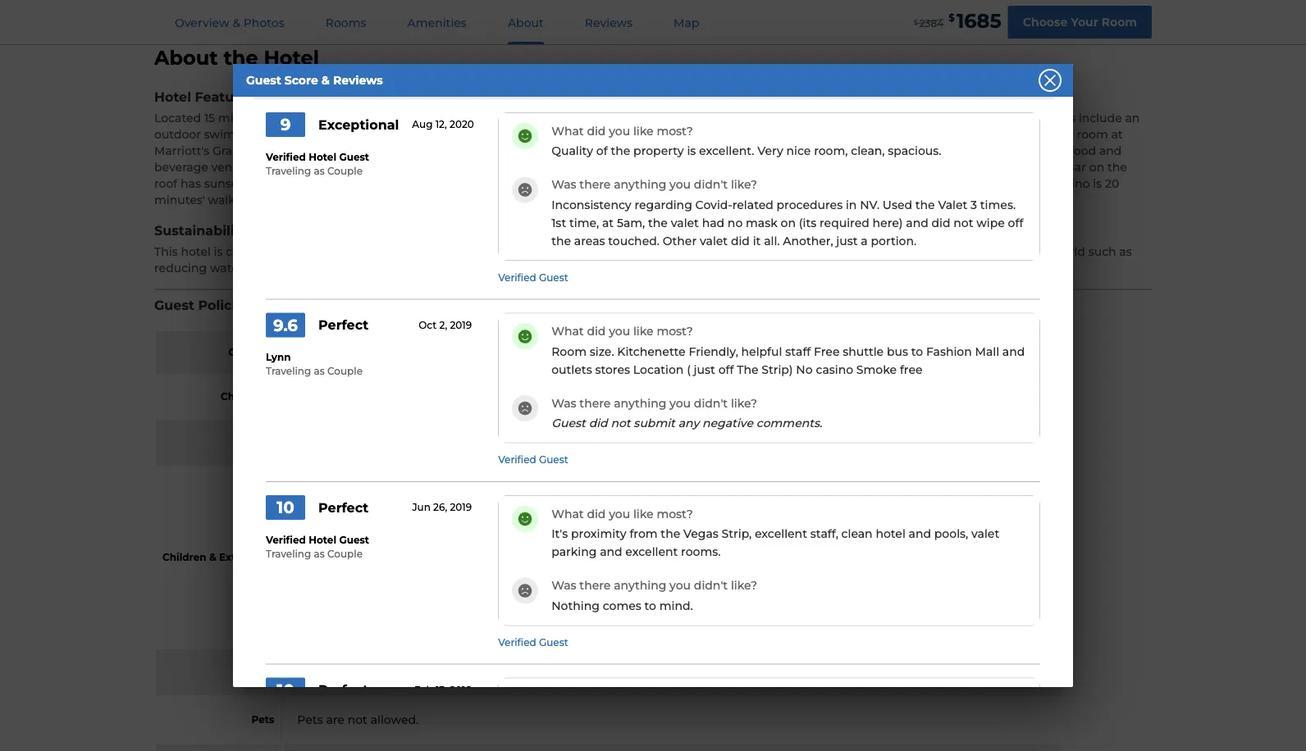 Task type: vqa. For each thing, say whether or not it's contained in the screenshot.


Task type: describe. For each thing, give the bounding box(es) containing it.
a up the nice
[[795, 128, 802, 142]]

the left strip.
[[296, 177, 316, 191]]

didn't for 10
[[694, 579, 728, 593]]

sustainability
[[309, 245, 386, 258]]

guest inside was there anything you didn't like? guest did not submit any negative comments.
[[552, 417, 586, 431]]

is left offered
[[409, 128, 418, 142]]

screen
[[631, 128, 670, 142]]

to inside was there anything you didn't like? nothing comes to mind.
[[645, 599, 656, 613]]

3
[[971, 198, 977, 212]]

children for children of all ages are allowed.
[[297, 507, 347, 521]]

learn more
[[612, 261, 678, 275]]

1 horizontal spatial walk
[[272, 111, 299, 125]]

friendly,
[[689, 345, 738, 359]]

from down sunset
[[238, 193, 266, 207]]

flat-
[[608, 128, 631, 142]]

guest policies
[[154, 298, 251, 314]]

kids
[[320, 482, 349, 496]]

casino
[[816, 363, 853, 377]]

related
[[733, 198, 774, 212]]

of down refrigerator
[[867, 144, 878, 158]]

2 horizontal spatial rooms
[[816, 111, 853, 125]]

9.6
[[273, 315, 298, 335]]

of down gaming
[[523, 128, 535, 142]]

guest left the policies
[[154, 298, 194, 314]]

for inside hotel features located 15 minutes' walk from the las vegas strip, this non-gaming and nonsmoking hotel offers air-conditioned rooms with free wifi for all devices. facilities include an outdoor swimming pool. free valet parking is offered to guests of the hotel. a flat-screen tv, a microwave and a mini-refrigerator are standard in each modern room at marriott's grand chateau. all rooms include a seating area and are brightly decorated. select rooms have panoramic views of the strip. the resort has several food and beverage venues from a marketplace with hot "grab & go" sandwiches, starbucks coffee drinks as well as a pool bar and grill. la diva offers food and the sky bar on the roof has sunset views of the strip. free access to the on-site fitness center and hot tub is provided to all guests of marriott's grand chateau. the hard rock casino is 20 minutes' walk from marriott's grand chateau.
[[940, 111, 956, 125]]

3 perfect from the top
[[318, 682, 369, 698]]

the up brightly
[[538, 128, 557, 142]]

verified for 10
[[498, 637, 536, 649]]

clean
[[842, 527, 873, 541]]

guest down booking.com's
[[539, 272, 568, 284]]

is inside this hotel is committed to sustainability and participates in booking.com's travel sustainable program. this means they make steps to a more sustainable world such as reducing water waste, reducing emissions, and providing locally sourced food.
[[214, 245, 223, 258]]

strip, for what did you like most?
[[722, 527, 752, 541]]

is left 20
[[1093, 177, 1102, 191]]

is up kids
[[327, 436, 336, 450]]

on-
[[459, 177, 478, 191]]

anything for 10
[[614, 579, 667, 593]]

on inside "row"
[[484, 666, 499, 679]]

verified hotel guest traveling as couple for 10
[[266, 534, 369, 560]]

room
[[1077, 128, 1108, 142]]

was for 9.6
[[552, 396, 577, 410]]

ages
[[381, 507, 409, 521]]

at inside was there anything you didn't like? inconsistency regarding covid-related procedures in nv. used the valet 3 times. 1st time, at 5am, the valet had no mask on (its required here) and did not wipe off the areas touched. other valet did it all. another, just a portion.
[[602, 216, 614, 230]]

you inside was there anything you didn't like? guest did not submit any negative comments.
[[670, 396, 691, 410]]

the down regarding
[[648, 216, 668, 230]]

hotel inside hotel features located 15 minutes' walk from the las vegas strip, this non-gaming and nonsmoking hotel offers air-conditioned rooms with free wifi for all devices. facilities include an outdoor swimming pool. free valet parking is offered to guests of the hotel. a flat-screen tv, a microwave and a mini-refrigerator are standard in each modern room at marriott's grand chateau. all rooms include a seating area and are brightly decorated. select rooms have panoramic views of the strip. the resort has several food and beverage venues from a marketplace with hot "grab & go" sandwiches, starbucks coffee drinks as well as a pool bar and grill. la diva offers food and the sky bar on the roof has sunset views of the strip. free access to the on-site fitness center and hot tub is provided to all guests of marriott's grand chateau. the hard rock casino is 20 minutes' walk from marriott's grand chateau.
[[654, 111, 684, 125]]

& inside hotel features located 15 minutes' walk from the las vegas strip, this non-gaming and nonsmoking hotel offers air-conditioned rooms with free wifi for all devices. facilities include an outdoor swimming pool. free valet parking is offered to guests of the hotel. a flat-screen tv, a microwave and a mini-refrigerator are standard in each modern room at marriott's grand chateau. all rooms include a seating area and are brightly decorated. select rooms have panoramic views of the strip. the resort has several food and beverage venues from a marketplace with hot "grab & go" sandwiches, starbucks coffee drinks as well as a pool bar and grill. la diva offers food and the sky bar on the roof has sunset views of the strip. free access to the on-site fitness center and hot tub is provided to all guests of marriott's grand chateau. the hard rock casino is 20 minutes' walk from marriott's grand chateau.
[[462, 161, 470, 174]]

and down room,
[[830, 161, 852, 174]]

helpful
[[741, 345, 782, 359]]

allowed. inside pets are not allowed. row
[[371, 713, 419, 727]]

and right area
[[495, 144, 517, 158]]

a right tv,
[[693, 128, 700, 142]]

you inside was there anything you didn't like? nothing comes to mind.
[[670, 579, 691, 593]]

offered
[[421, 128, 463, 142]]

what for 9
[[552, 124, 584, 138]]

non-
[[475, 111, 502, 125]]

participates
[[415, 245, 484, 258]]

$ 2384 $ 1685
[[914, 9, 1002, 33]]

pets for pets
[[252, 714, 274, 726]]

on inside was there anything you didn't like? inconsistency regarding covid-related procedures in nv. used the valet 3 times. 1st time, at 5am, the valet had no mask on (its required here) and did not wipe off the areas touched. other valet did it all. another, just a portion.
[[781, 216, 796, 230]]

each
[[996, 128, 1024, 142]]

1 vertical spatial grand
[[869, 177, 905, 191]]

is right tub
[[656, 177, 665, 191]]

room,
[[814, 144, 848, 158]]

parking inside what did you like most? it's proximity from the vegas strip, excellent staff, clean hotel and pools, valet parking and excellent rooms.
[[552, 545, 597, 559]]

to right steps
[[923, 245, 935, 258]]

and down starbucks
[[584, 177, 606, 191]]

parking inside hotel features located 15 minutes' walk from the las vegas strip, this non-gaming and nonsmoking hotel offers air-conditioned rooms with free wifi for all devices. facilities include an outdoor swimming pool. free valet parking is offered to guests of the hotel. a flat-screen tv, a microwave and a mini-refrigerator are standard in each modern room at marriott's grand chateau. all rooms include a seating area and are brightly decorated. select rooms have panoramic views of the strip. the resort has several food and beverage venues from a marketplace with hot "grab & go" sandwiches, starbucks coffee drinks as well as a pool bar and grill. la diva offers food and the sky bar on the roof has sunset views of the strip. free access to the on-site fitness center and hot tub is provided to all guests of marriott's grand chateau. the hard rock casino is 20 minutes' walk from marriott's grand chateau.
[[361, 128, 406, 142]]

and right '11'
[[372, 559, 391, 571]]

15
[[204, 111, 215, 125]]

2384
[[920, 17, 944, 29]]

check-in row
[[156, 332, 1062, 374]]

free right strip.
[[351, 177, 376, 191]]

required
[[820, 216, 870, 230]]

the left "las"
[[333, 111, 353, 125]]

and down conditioned
[[770, 128, 792, 142]]

charge.
[[536, 436, 579, 450]]

1 vertical spatial walk
[[208, 193, 235, 207]]

free inside "row"
[[297, 666, 323, 679]]

locally
[[490, 261, 527, 275]]

of left strip.
[[282, 177, 293, 191]]

and down "participates"
[[406, 261, 428, 275]]

hotel down kids
[[309, 534, 336, 546]]

row containing kids stay free!
[[156, 468, 1062, 648]]

site inside "row"
[[503, 666, 523, 679]]

check- for out
[[221, 391, 257, 403]]

inconsistency
[[552, 198, 632, 212]]

comments.
[[756, 417, 822, 431]]

is right (reservation
[[599, 666, 608, 679]]

and up the emissions,
[[390, 245, 412, 258]]

an inside hotel features located 15 minutes' walk from the las vegas strip, this non-gaming and nonsmoking hotel offers air-conditioned rooms with free wifi for all devices. facilities include an outdoor swimming pool. free valet parking is offered to guests of the hotel. a flat-screen tv, a microwave and a mini-refrigerator are standard in each modern room at marriott's grand chateau. all rooms include a seating area and are brightly decorated. select rooms have panoramic views of the strip. the resort has several food and beverage venues from a marketplace with hot "grab & go" sandwiches, starbucks coffee drinks as well as a pool bar and grill. la diva offers food and the sky bar on the roof has sunset views of the strip. free access to the on-site fitness center and hot tub is provided to all guests of marriott's grand chateau. the hard rock casino is 20 minutes' walk from marriott's grand chateau.
[[1125, 111, 1140, 125]]

nonsmoking
[[577, 111, 651, 125]]

to right committed
[[294, 245, 306, 258]]

sky
[[1043, 161, 1063, 174]]

& inside button
[[233, 16, 240, 30]]

the up la
[[882, 144, 901, 158]]

to down 'well'
[[723, 177, 735, 191]]

0 horizontal spatial include
[[364, 144, 407, 158]]

sustainability
[[154, 222, 248, 238]]

modern
[[1027, 128, 1074, 142]]

verified down "pool."
[[266, 151, 306, 163]]

las
[[356, 111, 376, 125]]

steps
[[889, 245, 920, 258]]

0 horizontal spatial chateau.
[[251, 144, 303, 158]]

1 horizontal spatial hot
[[609, 177, 629, 191]]

nice
[[787, 144, 811, 158]]

about button
[[488, 1, 564, 44]]

strip)
[[762, 363, 793, 377]]

did down valet
[[932, 216, 951, 230]]

the inside what did you like most? room size.  kitchenette  friendly, helpful staff free shuttle bus to fashion mall and outlets stores  location ( just off the strip)  no casino  smoke free
[[737, 363, 759, 377]]

brightly
[[542, 144, 588, 158]]

1st
[[552, 216, 566, 230]]

guest down about the hotel
[[246, 73, 281, 87]]

valet down had
[[700, 234, 728, 248]]

13,
[[436, 685, 447, 696]]

the down 1st
[[552, 234, 571, 248]]

coffee
[[633, 161, 668, 174]]

site inside hotel features located 15 minutes' walk from the las vegas strip, this non-gaming and nonsmoking hotel offers air-conditioned rooms with free wifi for all devices. facilities include an outdoor swimming pool. free valet parking is offered to guests of the hotel. a flat-screen tv, a microwave and a mini-refrigerator are standard in each modern room at marriott's grand chateau. all rooms include a seating area and are brightly decorated. select rooms have panoramic views of the strip. the resort has several food and beverage venues from a marketplace with hot "grab & go" sandwiches, starbucks coffee drinks as well as a pool bar and grill. la diva offers food and the sky bar on the roof has sunset views of the strip. free access to the on-site fitness center and hot tub is provided to all guests of marriott's grand chateau. the hard rock casino is 20 minutes' walk from marriott's grand chateau.
[[478, 177, 499, 191]]

0 horizontal spatial rooms
[[324, 144, 361, 158]]

children for children 11 and under stay for free when using an existing bed.
[[317, 559, 359, 571]]

clean,
[[851, 144, 885, 158]]

is left charge. on the left bottom of page
[[483, 436, 492, 450]]

vegas for hotel features
[[379, 111, 414, 125]]

to up area
[[466, 128, 478, 142]]

1 vertical spatial with
[[374, 161, 400, 174]]

are up sandwiches,
[[520, 144, 539, 158]]

bar
[[808, 161, 827, 174]]

wifi inside hotel features located 15 minutes' walk from the las vegas strip, this non-gaming and nonsmoking hotel offers air-conditioned rooms with free wifi for all devices. facilities include an outdoor swimming pool. free valet parking is offered to guests of the hotel. a flat-screen tv, a microwave and a mini-refrigerator are standard in each modern room at marriott's grand chateau. all rooms include a seating area and are brightly decorated. select rooms have panoramic views of the strip. the resort has several food and beverage venues from a marketplace with hot "grab & go" sandwiches, starbucks coffee drinks as well as a pool bar and grill. la diva offers food and the sky bar on the roof has sunset views of the strip. free access to the on-site fitness center and hot tub is provided to all guests of marriott's grand chateau. the hard rock casino is 20 minutes' walk from marriott's grand chateau.
[[911, 111, 937, 125]]

this hotel is committed to sustainability and participates in booking.com's travel sustainable program. this means they make steps to a more sustainable world such as reducing water waste, reducing emissions, and providing locally sourced food.
[[154, 245, 1132, 275]]

1 horizontal spatial rooms
[[695, 144, 732, 158]]

make
[[853, 245, 886, 258]]

choose your room
[[1023, 15, 1137, 29]]

0 horizontal spatial food
[[965, 161, 991, 174]]

(reservation
[[526, 666, 596, 679]]

perfect for what did you like most? it's proximity from the vegas strip, excellent staff, clean hotel and pools, valet parking and excellent rooms.
[[318, 500, 369, 516]]

parking
[[234, 666, 274, 678]]

on inside hotel features located 15 minutes' walk from the las vegas strip, this non-gaming and nonsmoking hotel offers air-conditioned rooms with free wifi for all devices. facilities include an outdoor swimming pool. free valet parking is offered to guests of the hotel. a flat-screen tv, a microwave and a mini-refrigerator are standard in each modern room at marriott's grand chateau. all rooms include a seating area and are brightly decorated. select rooms have panoramic views of the strip. the resort has several food and beverage venues from a marketplace with hot "grab & go" sandwiches, starbucks coffee drinks as well as a pool bar and grill. la diva offers food and the sky bar on the roof has sunset views of the strip. free access to the on-site fitness center and hot tub is provided to all guests of marriott's grand chateau. the hard rock casino is 20 minutes' walk from marriott's grand chateau.
[[1090, 161, 1105, 174]]

the left valet
[[916, 198, 935, 212]]

all up standard at the right top of page
[[959, 111, 973, 125]]

under
[[394, 559, 424, 571]]

available inside wifi is available in all areas and is free of charge. row
[[339, 436, 390, 450]]

valet
[[938, 198, 968, 212]]

is inside what did you like most? quality of the property is excellent.  very nice room, clean, spacious.
[[687, 144, 696, 158]]

wifi is available in all areas and is free of charge. row
[[156, 420, 1062, 466]]

sandwiches,
[[497, 161, 568, 174]]

0 vertical spatial grand
[[212, 144, 248, 158]]

as inside this hotel is committed to sustainability and participates in booking.com's travel sustainable program. this means they make steps to a more sustainable world such as reducing water waste, reducing emissions, and providing locally sourced food.
[[1120, 245, 1132, 258]]

2 vertical spatial marriott's
[[270, 193, 325, 207]]

rooms
[[326, 16, 366, 30]]

and up hotel.
[[551, 111, 574, 125]]

pets are not allowed. row
[[156, 697, 1062, 743]]

1 horizontal spatial the
[[937, 144, 959, 158]]

a down aug
[[410, 144, 417, 158]]

are left 26, at bottom left
[[412, 507, 430, 521]]

a down "pool."
[[287, 161, 294, 174]]

starbucks
[[571, 161, 630, 174]]

0 vertical spatial has
[[1003, 144, 1024, 158]]

and down room
[[1100, 144, 1122, 158]]

jun
[[412, 502, 431, 514]]

tub
[[632, 177, 653, 191]]

1 horizontal spatial with
[[856, 111, 882, 125]]

1 horizontal spatial guests
[[754, 177, 793, 191]]

from right 9
[[302, 111, 330, 125]]

guest down charge. on the left bottom of page
[[539, 454, 568, 466]]

and up hard
[[994, 161, 1017, 174]]

1 reducing from the left
[[154, 261, 207, 275]]

guest score & reviews
[[246, 73, 383, 87]]

0 vertical spatial hot
[[403, 161, 423, 174]]

2020
[[450, 119, 474, 131]]

free up all
[[301, 128, 327, 142]]

of inside what did you like most? quality of the property is excellent.  very nice room, clean, spacious.
[[596, 144, 608, 158]]

not inside "row"
[[611, 666, 631, 679]]

resort
[[962, 144, 1000, 158]]

1 vertical spatial offers
[[929, 161, 962, 174]]

guest up '11'
[[339, 534, 369, 546]]

aug
[[412, 119, 433, 131]]

off inside what did you like most? room size.  kitchenette  friendly, helpful staff free shuttle bus to fashion mall and outlets stores  location ( just off the strip)  no casino  smoke free
[[719, 363, 734, 377]]

areas inside row
[[424, 436, 455, 450]]

amenities
[[407, 16, 467, 30]]

2 horizontal spatial the
[[962, 177, 984, 191]]

the up rock
[[1020, 161, 1040, 174]]

the down "overview & photos" button
[[224, 46, 258, 70]]

guest up (reservation
[[539, 637, 568, 649]]

any
[[678, 417, 699, 431]]

to down "grab
[[421, 177, 433, 191]]

1 horizontal spatial beds
[[327, 537, 353, 549]]

most? for 10
[[657, 507, 693, 521]]

verified for 9.6
[[498, 454, 536, 466]]

about for about
[[508, 16, 544, 30]]

& inside row group
[[209, 552, 216, 564]]

off inside was there anything you didn't like? inconsistency regarding covid-related procedures in nv. used the valet 3 times. 1st time, at 5am, the valet had no mask on (its required here) and did not wipe off the areas touched. other valet did it all. another, just a portion.
[[1008, 216, 1024, 230]]

booking.com's
[[502, 245, 587, 258]]

score
[[285, 73, 318, 87]]

well
[[726, 161, 750, 174]]

in down 9.6
[[265, 347, 274, 359]]

just inside was there anything you didn't like? inconsistency regarding covid-related procedures in nv. used the valet 3 times. 1st time, at 5am, the valet had no mask on (its required here) and did not wipe off the areas touched. other valet did it all. another, just a portion.
[[836, 234, 858, 248]]

traveling inside lynn traveling as couple
[[266, 365, 311, 377]]

hotel up score
[[264, 46, 319, 70]]

what for 9.6
[[552, 325, 584, 339]]

valet inside what did you like most? it's proximity from the vegas strip, excellent staff, clean hotel and pools, valet parking and excellent rooms.
[[972, 527, 1000, 541]]

2 this from the left
[[755, 245, 779, 258]]

valet up other
[[671, 216, 699, 230]]

check-out row
[[156, 376, 1062, 418]]

overview
[[175, 16, 229, 30]]

decorated.
[[591, 144, 653, 158]]

you inside what did you like most? room size.  kitchenette  friendly, helpful staff free shuttle bus to fashion mall and outlets stores  location ( just off the strip)  no casino  smoke free
[[609, 325, 630, 339]]

stores
[[595, 363, 630, 377]]

bus
[[887, 345, 908, 359]]

in inside hotel features located 15 minutes' walk from the las vegas strip, this non-gaming and nonsmoking hotel offers air-conditioned rooms with free wifi for all devices. facilities include an outdoor swimming pool. free valet parking is offered to guests of the hotel. a flat-screen tv, a microwave and a mini-refrigerator are standard in each modern room at marriott's grand chateau. all rooms include a seating area and are brightly decorated. select rooms have panoramic views of the strip. the resort has several food and beverage venues from a marketplace with hot "grab & go" sandwiches, starbucks coffee drinks as well as a pool bar and grill. la diva offers food and the sky bar on the roof has sunset views of the strip. free access to the on-site fitness center and hot tub is provided to all guests of marriott's grand chateau. the hard rock casino is 20 minutes' walk from marriott's grand chateau.
[[982, 128, 993, 142]]

free inside hotel features located 15 minutes' walk from the las vegas strip, this non-gaming and nonsmoking hotel offers air-conditioned rooms with free wifi for all devices. facilities include an outdoor swimming pool. free valet parking is offered to guests of the hotel. a flat-screen tv, a microwave and a mini-refrigerator are standard in each modern room at marriott's grand chateau. all rooms include a seating area and are brightly decorated. select rooms have panoramic views of the strip. the resort has several food and beverage venues from a marketplace with hot "grab & go" sandwiches, starbucks coffee drinks as well as a pool bar and grill. la diva offers food and the sky bar on the roof has sunset views of the strip. free access to the on-site fitness center and hot tub is provided to all guests of marriott's grand chateau. the hard rock casino is 20 minutes' walk from marriott's grand chateau.
[[885, 111, 908, 125]]

lynn
[[266, 352, 291, 364]]

room inside what did you like most? room size.  kitchenette  friendly, helpful staff free shuttle bus to fashion mall and outlets stores  location ( just off the strip)  no casino  smoke free
[[552, 345, 587, 359]]

are inside row
[[326, 713, 345, 727]]

all down 'well'
[[738, 177, 751, 191]]

free left when on the left of page
[[466, 559, 486, 571]]

check- for in
[[228, 347, 265, 359]]

pets are not allowed.
[[297, 713, 419, 727]]

children & extra beds
[[162, 552, 274, 564]]

you inside what did you like most? it's proximity from the vegas strip, excellent staff, clean hotel and pools, valet parking and excellent rooms.
[[609, 507, 630, 521]]

hotel inside what did you like most? it's proximity from the vegas strip, excellent staff, clean hotel and pools, valet parking and excellent rooms.
[[876, 527, 906, 541]]

and up bed.
[[600, 545, 623, 559]]

and left pools,
[[909, 527, 931, 541]]

1 vertical spatial reviews
[[333, 73, 383, 87]]

what for 10
[[552, 507, 584, 521]]

what did you like most? room size.  kitchenette  friendly, helpful staff free shuttle bus to fashion mall and outlets stores  location ( just off the strip)  no casino  smoke free
[[552, 325, 1025, 377]]

1 horizontal spatial grand
[[328, 193, 363, 207]]

about the hotel
[[154, 46, 319, 70]]

verified hotel guest traveling as couple for 9
[[266, 151, 369, 177]]

1 vertical spatial has
[[181, 177, 201, 191]]

are up "spacious."
[[905, 128, 924, 142]]

refrigerator
[[836, 128, 902, 142]]

1 cell from the left
[[156, 745, 283, 752]]

rock
[[1019, 177, 1048, 191]]

0 vertical spatial food
[[1070, 144, 1096, 158]]

(
[[687, 363, 691, 377]]

1 horizontal spatial $
[[949, 12, 955, 23]]

kitchenette
[[617, 345, 686, 359]]

0 horizontal spatial minutes'
[[154, 193, 205, 207]]

couple for 10
[[327, 548, 363, 560]]

provided
[[668, 177, 720, 191]]

0 vertical spatial views
[[831, 144, 864, 158]]

pools,
[[934, 527, 968, 541]]

you inside was there anything you didn't like? inconsistency regarding covid-related procedures in nv. used the valet 3 times. 1st time, at 5am, the valet had no mask on (its required here) and did not wipe off the areas touched. other valet did it all. another, just a portion.
[[670, 178, 691, 192]]

to inside what did you like most? room size.  kitchenette  friendly, helpful staff free shuttle bus to fashion mall and outlets stores  location ( just off the strip)  no casino  smoke free
[[911, 345, 923, 359]]

2 reducing from the left
[[286, 261, 339, 275]]

1 vertical spatial views
[[246, 177, 279, 191]]

0 horizontal spatial beds
[[249, 552, 274, 564]]

and inside what did you like most? room size.  kitchenette  friendly, helpful staff free shuttle bus to fashion mall and outlets stores  location ( just off the strip)  no casino  smoke free
[[1003, 345, 1025, 359]]

0 vertical spatial include
[[1079, 111, 1122, 125]]

all left ages
[[365, 507, 378, 521]]

0 vertical spatial minutes'
[[218, 111, 269, 125]]

is up feb
[[418, 666, 427, 679]]

hotel inside hotel features located 15 minutes' walk from the las vegas strip, this non-gaming and nonsmoking hotel offers air-conditioned rooms with free wifi for all devices. facilities include an outdoor swimming pool. free valet parking is offered to guests of the hotel. a flat-screen tv, a microwave and a mini-refrigerator are standard in each modern room at marriott's grand chateau. all rooms include a seating area and are brightly decorated. select rooms have panoramic views of the strip. the resort has several food and beverage venues from a marketplace with hot "grab & go" sandwiches, starbucks coffee drinks as well as a pool bar and grill. la diva offers food and the sky bar on the roof has sunset views of the strip. free access to the on-site fitness center and hot tub is provided to all guests of marriott's grand chateau. the hard rock casino is 20 minutes' walk from marriott's grand chateau.
[[154, 89, 191, 105]]

the inside what did you like most? it's proximity from the vegas strip, excellent staff, clean hotel and pools, valet parking and excellent rooms.
[[661, 527, 680, 541]]

used
[[883, 198, 913, 212]]



Task type: locate. For each thing, give the bounding box(es) containing it.
hotel
[[264, 46, 319, 70], [154, 89, 191, 105], [309, 151, 336, 163], [309, 534, 336, 546]]

didn't inside was there anything you didn't like? inconsistency regarding covid-related procedures in nv. used the valet 3 times. 1st time, at 5am, the valet had no mask on (its required here) and did not wipe off the areas touched. other valet did it all. another, just a portion.
[[694, 178, 728, 192]]

2 was from the top
[[552, 396, 577, 410]]

2019 right 26, at bottom left
[[450, 502, 472, 514]]

1685
[[957, 9, 1002, 33]]

1 vertical spatial room
[[552, 345, 587, 359]]

an inside row group
[[550, 559, 562, 571]]

anything down coffee
[[614, 178, 667, 192]]

regarding
[[635, 198, 692, 212]]

on left (reservation
[[484, 666, 499, 679]]

parking inside free private parking is available  on site (reservation is not needed). "row"
[[370, 666, 415, 679]]

it
[[753, 234, 761, 248]]

site down go"
[[478, 177, 499, 191]]

wifi up standard at the right top of page
[[911, 111, 937, 125]]

26,
[[433, 502, 447, 514]]

in inside this hotel is committed to sustainability and participates in booking.com's travel sustainable program. this means they make steps to a more sustainable world such as reducing water waste, reducing emissions, and providing locally sourced food.
[[487, 245, 498, 258]]

anything for 9.6
[[614, 396, 667, 410]]

3 anything from the top
[[614, 579, 667, 593]]

there inside was there anything you didn't like? inconsistency regarding covid-related procedures in nv. used the valet 3 times. 1st time, at 5am, the valet had no mask on (its required here) and did not wipe off the areas touched. other valet did it all. another, just a portion.
[[580, 178, 611, 192]]

tab list containing overview & photos
[[154, 0, 720, 44]]

0 vertical spatial allowed.
[[433, 507, 481, 521]]

0 vertical spatial chateau.
[[251, 144, 303, 158]]

strip, for hotel features
[[417, 111, 447, 125]]

0 vertical spatial offers
[[687, 111, 720, 125]]

0 vertical spatial parking
[[361, 128, 406, 142]]

valet
[[330, 128, 358, 142], [671, 216, 699, 230], [700, 234, 728, 248], [972, 527, 1000, 541]]

verified guest down booking.com's
[[498, 272, 568, 284]]

like for 9.6
[[633, 325, 654, 339]]

3 there from the top
[[580, 579, 611, 593]]

there for 9
[[580, 178, 611, 192]]

0 vertical spatial marriott's
[[154, 144, 209, 158]]

2 2019 from the top
[[450, 502, 472, 514]]

room right your
[[1102, 15, 1137, 29]]

just
[[836, 234, 858, 248], [694, 363, 715, 377]]

from
[[302, 111, 330, 125], [256, 161, 284, 174], [238, 193, 266, 207], [630, 527, 658, 541]]

2 like from the top
[[633, 325, 654, 339]]

vegas for what did you like most?
[[684, 527, 719, 541]]

seating
[[420, 144, 464, 158]]

drinks
[[672, 161, 708, 174]]

"grab
[[426, 161, 459, 174]]

of inside row
[[521, 436, 532, 450]]

perfect for what did you like most? room size.  kitchenette  friendly, helpful staff free shuttle bus to fashion mall and outlets stores  location ( just off the strip)  no casino  smoke free
[[318, 317, 369, 333]]

0 horizontal spatial with
[[374, 161, 400, 174]]

allowed. inside row
[[433, 507, 481, 521]]

2 vertical spatial on
[[484, 666, 499, 679]]

all up free!
[[407, 436, 421, 450]]

anything inside was there anything you didn't like? inconsistency regarding covid-related procedures in nv. used the valet 3 times. 1st time, at 5am, the valet had no mask on (its required here) and did not wipe off the areas touched. other valet did it all. another, just a portion.
[[614, 178, 667, 192]]

1 horizontal spatial offers
[[929, 161, 962, 174]]

1 vertical spatial was
[[552, 396, 577, 410]]

traveling
[[266, 165, 311, 177], [266, 365, 311, 377], [266, 548, 311, 560]]

there for 9.6
[[580, 396, 611, 410]]

perfect down private
[[318, 682, 369, 698]]

valet right pools,
[[972, 527, 1000, 541]]

1 vertical spatial available
[[430, 666, 481, 679]]

most? for 9
[[657, 124, 693, 138]]

1 horizontal spatial reviews
[[585, 16, 633, 30]]

you up size.
[[609, 325, 630, 339]]

kids stay free!
[[320, 482, 420, 496]]

is
[[409, 128, 418, 142], [687, 144, 696, 158], [656, 177, 665, 191], [1093, 177, 1102, 191], [214, 245, 223, 258], [327, 436, 336, 450], [483, 436, 492, 450], [418, 666, 427, 679], [599, 666, 608, 679]]

air-
[[723, 111, 742, 125]]

anything inside was there anything you didn't like? guest did not submit any negative comments.
[[614, 396, 667, 410]]

1 anything from the top
[[614, 178, 667, 192]]

staff
[[785, 345, 811, 359]]

grand down la
[[869, 177, 905, 191]]

2 like? from the top
[[731, 396, 757, 410]]

proximity
[[571, 527, 627, 541]]

at left 5am,
[[602, 216, 614, 230]]

1 vertical spatial parking
[[552, 545, 597, 559]]

1 row from the top
[[156, 468, 1062, 648]]

didn't for 9
[[694, 178, 728, 192]]

0 vertical spatial excellent
[[755, 527, 807, 541]]

free inside what did you like most? room size.  kitchenette  friendly, helpful staff free shuttle bus to fashion mall and outlets stores  location ( just off the strip)  no casino  smoke free
[[900, 363, 923, 377]]

couple inside lynn traveling as couple
[[327, 365, 363, 377]]

what up brightly
[[552, 124, 584, 138]]

amenities button
[[388, 1, 487, 44]]

0 vertical spatial was
[[552, 178, 577, 192]]

venues
[[211, 161, 253, 174]]

check- down check-in
[[221, 391, 257, 403]]

features
[[195, 89, 255, 105]]

just right (
[[694, 363, 715, 377]]

wifi up kids
[[297, 436, 324, 450]]

1 vertical spatial guests
[[754, 177, 793, 191]]

off
[[1008, 216, 1024, 230], [719, 363, 734, 377]]

the inside what did you like most? quality of the property is excellent.  very nice room, clean, spacious.
[[611, 144, 630, 158]]

location
[[633, 363, 684, 377]]

strip, inside what did you like most? it's proximity from the vegas strip, excellent staff, clean hotel and pools, valet parking and excellent rooms.
[[722, 527, 752, 541]]

times.
[[980, 198, 1016, 212]]

the
[[937, 144, 959, 158], [962, 177, 984, 191], [737, 363, 759, 377]]

map
[[674, 16, 699, 30]]

smoke
[[857, 363, 897, 377]]

go"
[[473, 161, 494, 174]]

is up "drinks"
[[687, 144, 696, 158]]

vegas up rooms. at bottom right
[[684, 527, 719, 541]]

0 vertical spatial hotel
[[654, 111, 684, 125]]

0 horizontal spatial the
[[737, 363, 759, 377]]

1 vertical spatial check-
[[221, 391, 257, 403]]

of down pool
[[796, 177, 808, 191]]

you up the 'any'
[[670, 396, 691, 410]]

3 like from the top
[[633, 507, 654, 521]]

here)
[[873, 216, 903, 230]]

strip.
[[904, 144, 934, 158]]

10 for feb 13, 2018
[[277, 680, 294, 701]]

2 traveling from the top
[[266, 365, 311, 377]]

a inside this hotel is committed to sustainability and participates in booking.com's travel sustainable program. this means they make steps to a more sustainable world such as reducing water waste, reducing emissions, and providing locally sourced food.
[[938, 245, 945, 258]]

like inside what did you like most? it's proximity from the vegas strip, excellent staff, clean hotel and pools, valet parking and excellent rooms.
[[633, 507, 654, 521]]

did inside what did you like most? quality of the property is excellent.  very nice room, clean, spacious.
[[587, 124, 606, 138]]

0 vertical spatial the
[[937, 144, 959, 158]]

there for 10
[[580, 579, 611, 593]]

chateau. down access
[[366, 193, 418, 207]]

vegas inside hotel features located 15 minutes' walk from the las vegas strip, this non-gaming and nonsmoking hotel offers air-conditioned rooms with free wifi for all devices. facilities include an outdoor swimming pool. free valet parking is offered to guests of the hotel. a flat-screen tv, a microwave and a mini-refrigerator are standard in each modern room at marriott's grand chateau. all rooms include a seating area and are brightly decorated. select rooms have panoramic views of the strip. the resort has several food and beverage venues from a marketplace with hot "grab & go" sandwiches, starbucks coffee drinks as well as a pool bar and grill. la diva offers food and the sky bar on the roof has sunset views of the strip. free access to the on-site fitness center and hot tub is provided to all guests of marriott's grand chateau. the hard rock casino is 20 minutes' walk from marriott's grand chateau.
[[379, 111, 414, 125]]

1 verified guest from the top
[[498, 272, 568, 284]]

using
[[519, 559, 547, 571]]

traveling down all
[[266, 165, 311, 177]]

did inside what did you like most? it's proximity from the vegas strip, excellent staff, clean hotel and pools, valet parking and excellent rooms.
[[587, 507, 606, 521]]

area
[[467, 144, 492, 158]]

anything for 9
[[614, 178, 667, 192]]

traveling for 10
[[266, 548, 311, 560]]

for inside row group
[[450, 559, 463, 571]]

was inside was there anything you didn't like? guest did not submit any negative comments.
[[552, 396, 577, 410]]

free inside row
[[495, 436, 518, 450]]

grand
[[212, 144, 248, 158], [869, 177, 905, 191], [328, 193, 363, 207]]

available up 2018
[[430, 666, 481, 679]]

with up refrigerator
[[856, 111, 882, 125]]

row group
[[156, 332, 1062, 752]]

not inside was there anything you didn't like? guest did not submit any negative comments.
[[611, 417, 631, 431]]

about inside button
[[508, 16, 544, 30]]

what did you like most? it's proximity from the vegas strip, excellent staff, clean hotel and pools, valet parking and excellent rooms.
[[552, 507, 1000, 559]]

shuttle
[[843, 345, 884, 359]]

include up access
[[364, 144, 407, 158]]

like? down what did you like most? it's proximity from the vegas strip, excellent staff, clean hotel and pools, valet parking and excellent rooms.
[[731, 579, 757, 593]]

it's
[[552, 527, 568, 541]]

what inside what did you like most? room size.  kitchenette  friendly, helpful staff free shuttle bus to fashion mall and outlets stores  location ( just off the strip)  no casino  smoke free
[[552, 325, 584, 339]]

0 horizontal spatial $
[[914, 18, 918, 26]]

marriott's up beverage
[[154, 144, 209, 158]]

travel
[[590, 245, 624, 258]]

0 vertical spatial most?
[[657, 124, 693, 138]]

2 vertical spatial the
[[737, 363, 759, 377]]

chateau. down the diva
[[908, 177, 959, 191]]

not inside row
[[348, 713, 368, 727]]

roof
[[154, 177, 178, 191]]

most? inside what did you like most? it's proximity from the vegas strip, excellent staff, clean hotel and pools, valet parking and excellent rooms.
[[657, 507, 693, 521]]

offers down strip.
[[929, 161, 962, 174]]

0 vertical spatial room
[[1102, 15, 1137, 29]]

like? for 9.6
[[731, 396, 757, 410]]

sustainable
[[627, 245, 696, 258]]

0 horizontal spatial excellent
[[626, 545, 678, 559]]

outlets
[[552, 363, 592, 377]]

0 horizontal spatial an
[[550, 559, 562, 571]]

1 most? from the top
[[657, 124, 693, 138]]

1 vertical spatial beds
[[249, 552, 274, 564]]

is up water at the top left
[[214, 245, 223, 258]]

for
[[940, 111, 956, 125], [450, 559, 463, 571]]

3 what from the top
[[552, 507, 584, 521]]

1 horizontal spatial marriott's
[[270, 193, 325, 207]]

most? inside what did you like most? quality of the property is excellent.  very nice room, clean, spacious.
[[657, 124, 693, 138]]

has down each
[[1003, 144, 1024, 158]]

this
[[450, 111, 472, 125]]

0 vertical spatial with
[[856, 111, 882, 125]]

of inside row
[[350, 507, 362, 521]]

fitness
[[502, 177, 540, 191]]

and right mall
[[1003, 345, 1025, 359]]

verified for 9
[[498, 272, 536, 284]]

guest down "exceptional"
[[339, 151, 369, 163]]

1 vertical spatial marriott's
[[811, 177, 866, 191]]

1 didn't from the top
[[694, 178, 728, 192]]

2 vertical spatial traveling
[[266, 548, 311, 560]]

1 horizontal spatial for
[[940, 111, 956, 125]]

2 10 from the top
[[277, 680, 294, 701]]

1 vertical spatial extra
[[219, 552, 246, 564]]

2 cell from the left
[[284, 745, 1062, 752]]

parking up feb
[[370, 666, 415, 679]]

2 horizontal spatial hotel
[[876, 527, 906, 541]]

2 vertical spatial chateau.
[[366, 193, 418, 207]]

like? up the negative at the bottom right of the page
[[731, 396, 757, 410]]

mall
[[975, 345, 1000, 359]]

did down stores
[[589, 417, 608, 431]]

in up free!
[[393, 436, 404, 450]]

site
[[478, 177, 499, 191], [503, 666, 523, 679]]

1 horizontal spatial vegas
[[684, 527, 719, 541]]

offers up tv,
[[687, 111, 720, 125]]

5am,
[[617, 216, 645, 230]]

vegas inside what did you like most? it's proximity from the vegas strip, excellent staff, clean hotel and pools, valet parking and excellent rooms.
[[684, 527, 719, 541]]

verified guest for 9
[[498, 272, 568, 284]]

room up outlets
[[552, 345, 587, 359]]

2 verified guest from the top
[[498, 454, 568, 466]]

1 couple from the top
[[327, 165, 363, 177]]

1 horizontal spatial an
[[1125, 111, 1140, 125]]

0 vertical spatial didn't
[[694, 178, 728, 192]]

was down brightly
[[552, 178, 577, 192]]

0 vertical spatial row
[[156, 468, 1062, 648]]

tv,
[[673, 128, 690, 142]]

2019 right '2,'
[[450, 319, 472, 331]]

free down bus
[[900, 363, 923, 377]]

didn't for 9.6
[[694, 396, 728, 410]]

0 vertical spatial guests
[[481, 128, 520, 142]]

existing
[[565, 559, 604, 571]]

areas up 26, at bottom left
[[424, 436, 455, 450]]

cell
[[156, 745, 283, 752], [284, 745, 1062, 752]]

food
[[1070, 144, 1096, 158], [965, 161, 991, 174]]

0 vertical spatial about
[[508, 16, 544, 30]]

0 horizontal spatial site
[[478, 177, 499, 191]]

0 horizontal spatial vegas
[[379, 111, 414, 125]]

3 couple from the top
[[327, 548, 363, 560]]

2 vertical spatial anything
[[614, 579, 667, 593]]

was there anything you didn't like? inconsistency regarding covid-related procedures in nv. used the valet 3 times. 1st time, at 5am, the valet had no mask on (its required here) and did not wipe off the areas touched. other valet did it all. another, just a portion.
[[552, 178, 1024, 248]]

0 horizontal spatial cell
[[156, 745, 283, 752]]

couple for 9
[[327, 165, 363, 177]]

0 vertical spatial reviews
[[585, 16, 633, 30]]

1 vertical spatial verified hotel guest traveling as couple
[[266, 534, 369, 560]]

walk down sunset
[[208, 193, 235, 207]]

from inside what did you like most? it's proximity from the vegas strip, excellent staff, clean hotel and pools, valet parking and excellent rooms.
[[630, 527, 658, 541]]

children for children & extra beds
[[162, 552, 206, 564]]

room inside choose your room button
[[1102, 15, 1137, 29]]

policies
[[198, 298, 251, 314]]

panoramic
[[766, 144, 828, 158]]

2019 for 9.6
[[450, 319, 472, 331]]

anything inside was there anything you didn't like? nothing comes to mind.
[[614, 579, 667, 593]]

your
[[1071, 15, 1099, 29]]

did up size.
[[587, 325, 606, 339]]

2 there from the top
[[580, 396, 611, 410]]

1 horizontal spatial strip,
[[722, 527, 752, 541]]

2 vertical spatial perfect
[[318, 682, 369, 698]]

did up the proximity
[[587, 507, 606, 521]]

a inside was there anything you didn't like? inconsistency regarding covid-related procedures in nv. used the valet 3 times. 1st time, at 5am, the valet had no mask on (its required here) and did not wipe off the areas touched. other valet did it all. another, just a portion.
[[861, 234, 868, 248]]

3 most? from the top
[[657, 507, 693, 521]]

0 vertical spatial there
[[580, 178, 611, 192]]

didn't inside was there anything you didn't like? guest did not submit any negative comments.
[[694, 396, 728, 410]]

are
[[905, 128, 924, 142], [520, 144, 539, 158], [412, 507, 430, 521], [326, 713, 345, 727]]

all inside row
[[407, 436, 421, 450]]

children 11 and under stay for free when using an existing bed.
[[317, 559, 628, 571]]

mask
[[746, 216, 778, 230]]

la
[[883, 161, 897, 174]]

1 10 from the top
[[277, 498, 294, 518]]

world
[[1052, 245, 1086, 258]]

pets for pets are not allowed.
[[297, 713, 323, 727]]

2 horizontal spatial chateau.
[[908, 177, 959, 191]]

0 vertical spatial 10
[[277, 498, 294, 518]]

reviews inside button
[[585, 16, 633, 30]]

what up outlets
[[552, 325, 584, 339]]

didn't down rooms. at bottom right
[[694, 579, 728, 593]]

2 horizontal spatial grand
[[869, 177, 905, 191]]

like? for 9
[[731, 178, 757, 192]]

free
[[885, 111, 908, 125], [900, 363, 923, 377], [495, 436, 518, 450], [466, 559, 486, 571]]

1 vertical spatial vegas
[[684, 527, 719, 541]]

guests
[[481, 128, 520, 142], [754, 177, 793, 191]]

in inside was there anything you didn't like? inconsistency regarding covid-related procedures in nv. used the valet 3 times. 1st time, at 5am, the valet had no mask on (its required here) and did not wipe off the areas touched. other valet did it all. another, just a portion.
[[846, 198, 857, 212]]

several
[[1027, 144, 1067, 158]]

like inside what did you like most? quality of the property is excellent.  very nice room, clean, spacious.
[[633, 124, 654, 138]]

0 horizontal spatial extra
[[219, 552, 246, 564]]

2 vertical spatial hotel
[[876, 527, 906, 541]]

no
[[796, 363, 813, 377]]

the up 20
[[1108, 161, 1127, 174]]

1 horizontal spatial room
[[1102, 15, 1137, 29]]

1 like from the top
[[633, 124, 654, 138]]

not left needed).
[[611, 666, 631, 679]]

from down "pool."
[[256, 161, 284, 174]]

traveling left '11'
[[266, 548, 311, 560]]

devices.
[[976, 111, 1022, 125]]

1 what from the top
[[552, 124, 584, 138]]

strip, inside hotel features located 15 minutes' walk from the las vegas strip, this non-gaming and nonsmoking hotel offers air-conditioned rooms with free wifi for all devices. facilities include an outdoor swimming pool. free valet parking is offered to guests of the hotel. a flat-screen tv, a microwave and a mini-refrigerator are standard in each modern room at marriott's grand chateau. all rooms include a seating area and are brightly decorated. select rooms have panoramic views of the strip. the resort has several food and beverage venues from a marketplace with hot "grab & go" sandwiches, starbucks coffee drinks as well as a pool bar and grill. la diva offers food and the sky bar on the roof has sunset views of the strip. free access to the on-site fitness center and hot tub is provided to all guests of marriott's grand chateau. the hard rock casino is 20 minutes' walk from marriott's grand chateau.
[[417, 111, 447, 125]]

size.
[[590, 345, 614, 359]]

2 didn't from the top
[[694, 396, 728, 410]]

didn't inside was there anything you didn't like? nothing comes to mind.
[[694, 579, 728, 593]]

0 vertical spatial perfect
[[318, 317, 369, 333]]

1 2019 from the top
[[450, 319, 472, 331]]

was inside was there anything you didn't like? nothing comes to mind.
[[552, 579, 577, 593]]

most? up select on the top
[[657, 124, 693, 138]]

views up 'grill.'
[[831, 144, 864, 158]]

like? inside was there anything you didn't like? guest did not submit any negative comments.
[[731, 396, 757, 410]]

the down "grab
[[436, 177, 455, 191]]

like for 10
[[633, 507, 654, 521]]

did inside what did you like most? room size.  kitchenette  friendly, helpful staff free shuttle bus to fashion mall and outlets stores  location ( just off the strip)  no casino  smoke free
[[587, 325, 606, 339]]

like for 9
[[633, 124, 654, 138]]

like? for 10
[[731, 579, 757, 593]]

was inside was there anything you didn't like? inconsistency regarding covid-related procedures in nv. used the valet 3 times. 1st time, at 5am, the valet had no mask on (its required here) and did not wipe off the areas touched. other valet did it all. another, just a portion.
[[552, 178, 577, 192]]

2 most? from the top
[[657, 325, 693, 339]]

10 for jun 26, 2019
[[277, 498, 294, 518]]

microwave
[[703, 128, 766, 142]]

1 horizontal spatial food
[[1070, 144, 1096, 158]]

0 vertical spatial for
[[940, 111, 956, 125]]

there inside was there anything you didn't like? guest did not submit any negative comments.
[[580, 396, 611, 410]]

1 vertical spatial site
[[503, 666, 523, 679]]

hotel up strip.
[[309, 151, 336, 163]]

most? inside what did you like most? room size.  kitchenette  friendly, helpful staff free shuttle bus to fashion mall and outlets stores  location ( just off the strip)  no casino  smoke free
[[657, 325, 693, 339]]

sourced
[[530, 261, 577, 275]]

1 horizontal spatial excellent
[[755, 527, 807, 541]]

1 vertical spatial like?
[[731, 396, 757, 410]]

there down starbucks
[[580, 178, 611, 192]]

0 horizontal spatial areas
[[424, 436, 455, 450]]

was for 9
[[552, 178, 577, 192]]

0 vertical spatial just
[[836, 234, 858, 248]]

1 horizontal spatial pets
[[297, 713, 323, 727]]

just inside what did you like most? room size.  kitchenette  friendly, helpful staff free shuttle bus to fashion mall and outlets stores  location ( just off the strip)  no casino  smoke free
[[694, 363, 715, 377]]

verified guest for 10
[[498, 637, 568, 649]]

strip.
[[319, 177, 348, 191]]

1 vertical spatial most?
[[657, 325, 693, 339]]

1 vertical spatial on
[[781, 216, 796, 230]]

2,
[[439, 319, 447, 331]]

choose
[[1023, 15, 1068, 29]]

and inside was there anything you didn't like? inconsistency regarding covid-related procedures in nv. used the valet 3 times. 1st time, at 5am, the valet had no mask on (its required here) and did not wipe off the areas touched. other valet did it all. another, just a portion.
[[906, 216, 929, 230]]

areas inside was there anything you didn't like? inconsistency regarding covid-related procedures in nv. used the valet 3 times. 1st time, at 5am, the valet had no mask on (its required here) and did not wipe off the areas touched. other valet did it all. another, just a portion.
[[574, 234, 605, 248]]

feb
[[414, 685, 433, 696]]

about for about the hotel
[[154, 46, 218, 70]]

not down private
[[348, 713, 368, 727]]

1 vertical spatial chateau.
[[908, 177, 959, 191]]

1 traveling from the top
[[266, 165, 311, 177]]

2019 for 10
[[450, 502, 472, 514]]

at inside hotel features located 15 minutes' walk from the las vegas strip, this non-gaming and nonsmoking hotel offers air-conditioned rooms with free wifi for all devices. facilities include an outdoor swimming pool. free valet parking is offered to guests of the hotel. a flat-screen tv, a microwave and a mini-refrigerator are standard in each modern room at marriott's grand chateau. all rooms include a seating area and are brightly decorated. select rooms have panoramic views of the strip. the resort has several food and beverage venues from a marketplace with hot "grab & go" sandwiches, starbucks coffee drinks as well as a pool bar and grill. la diva offers food and the sky bar on the roof has sunset views of the strip. free access to the on-site fitness center and hot tub is provided to all guests of marriott's grand chateau. the hard rock casino is 20 minutes' walk from marriott's grand chateau.
[[1111, 128, 1123, 142]]

touched.
[[608, 234, 660, 248]]

the up was there anything you didn't like? nothing comes to mind.
[[661, 527, 680, 541]]

2 couple from the top
[[327, 365, 363, 377]]

3 like? from the top
[[731, 579, 757, 593]]

casino
[[1051, 177, 1090, 191]]

like down wifi is available in all areas and is free of charge. row
[[633, 507, 654, 521]]

3 traveling from the top
[[266, 548, 311, 560]]

pool
[[779, 161, 804, 174]]

chateau. down "pool."
[[251, 144, 303, 158]]

0 vertical spatial an
[[1125, 111, 1140, 125]]

1 there from the top
[[580, 178, 611, 192]]

1 vertical spatial excellent
[[626, 545, 678, 559]]

2 vertical spatial like
[[633, 507, 654, 521]]

valet inside hotel features located 15 minutes' walk from the las vegas strip, this non-gaming and nonsmoking hotel offers air-conditioned rooms with free wifi for all devices. facilities include an outdoor swimming pool. free valet parking is offered to guests of the hotel. a flat-screen tv, a microwave and a mini-refrigerator are standard in each modern room at marriott's grand chateau. all rooms include a seating area and are brightly decorated. select rooms have panoramic views of the strip. the resort has several food and beverage venues from a marketplace with hot "grab & go" sandwiches, starbucks coffee drinks as well as a pool bar and grill. la diva offers food and the sky bar on the roof has sunset views of the strip. free access to the on-site fitness center and hot tub is provided to all guests of marriott's grand chateau. the hard rock casino is 20 minutes' walk from marriott's grand chateau.
[[330, 128, 358, 142]]

0 horizontal spatial just
[[694, 363, 715, 377]]

3 was from the top
[[552, 579, 577, 593]]

hotel inside this hotel is committed to sustainability and participates in booking.com's travel sustainable program. this means they make steps to a more sustainable world such as reducing water waste, reducing emissions, and providing locally sourced food.
[[181, 245, 211, 258]]

0 horizontal spatial reviews
[[333, 73, 383, 87]]

2 row from the top
[[156, 745, 1062, 752]]

verified up children & extra beds
[[266, 534, 306, 546]]

a
[[693, 128, 700, 142], [795, 128, 802, 142], [410, 144, 417, 158], [287, 161, 294, 174], [769, 161, 776, 174], [861, 234, 868, 248], [938, 245, 945, 258]]

free inside what did you like most? room size.  kitchenette  friendly, helpful staff free shuttle bus to fashion mall and outlets stores  location ( just off the strip)  no casino  smoke free
[[814, 345, 840, 359]]

guests down the non-
[[481, 128, 520, 142]]

tab list
[[154, 0, 720, 44]]

as inside lynn traveling as couple
[[314, 365, 325, 377]]

private
[[326, 666, 367, 679]]

0 horizontal spatial hot
[[403, 161, 423, 174]]

in up locally
[[487, 245, 498, 258]]

1 was from the top
[[552, 178, 577, 192]]

3 didn't from the top
[[694, 579, 728, 593]]

stay
[[353, 482, 383, 496]]

0 horizontal spatial on
[[484, 666, 499, 679]]

2 vertical spatial like?
[[731, 579, 757, 593]]

like inside what did you like most? room size.  kitchenette  friendly, helpful staff free shuttle bus to fashion mall and outlets stores  location ( just off the strip)  no casino  smoke free
[[633, 325, 654, 339]]

was for 10
[[552, 579, 577, 593]]

hotel up located
[[154, 89, 191, 105]]

portion.
[[871, 234, 917, 248]]

spacious.
[[888, 144, 942, 158]]

1 horizontal spatial areas
[[574, 234, 605, 248]]

reducing down sustainability
[[286, 261, 339, 275]]

1 horizontal spatial cell
[[284, 745, 1062, 752]]

bar
[[1066, 161, 1086, 174]]

facilities
[[1025, 111, 1076, 125]]

and inside row
[[458, 436, 480, 450]]

in left nv.
[[846, 198, 857, 212]]

2 anything from the top
[[614, 396, 667, 410]]

1 horizontal spatial extra
[[297, 537, 324, 549]]

anything
[[614, 178, 667, 192], [614, 396, 667, 410], [614, 579, 667, 593]]

on left (its
[[781, 216, 796, 230]]

overview & photos button
[[155, 1, 304, 44]]

a
[[596, 128, 604, 142]]

1 vertical spatial off
[[719, 363, 734, 377]]

1 horizontal spatial chateau.
[[366, 193, 418, 207]]

1 vertical spatial strip,
[[722, 527, 752, 541]]

what inside what did you like most? it's proximity from the vegas strip, excellent staff, clean hotel and pools, valet parking and excellent rooms.
[[552, 507, 584, 521]]

1 perfect from the top
[[318, 317, 369, 333]]

traveling for 9
[[266, 165, 311, 177]]

you inside what did you like most? quality of the property is excellent.  very nice room, clean, spacious.
[[609, 124, 630, 138]]

most? for 9.6
[[657, 325, 693, 339]]

1 vertical spatial food
[[965, 161, 991, 174]]

hotel features located 15 minutes' walk from the las vegas strip, this non-gaming and nonsmoking hotel offers air-conditioned rooms with free wifi for all devices. facilities include an outdoor swimming pool. free valet parking is offered to guests of the hotel. a flat-screen tv, a microwave and a mini-refrigerator are standard in each modern room at marriott's grand chateau. all rooms include a seating area and are brightly decorated. select rooms have panoramic views of the strip. the resort has several food and beverage venues from a marketplace with hot "grab & go" sandwiches, starbucks coffee drinks as well as a pool bar and grill. la diva offers food and the sky bar on the roof has sunset views of the strip. free access to the on-site fitness center and hot tub is provided to all guests of marriott's grand chateau. the hard rock casino is 20 minutes' walk from marriott's grand chateau.
[[154, 89, 1140, 207]]

verified hotel guest traveling as couple
[[266, 151, 369, 177], [266, 534, 369, 560]]

2 perfect from the top
[[318, 500, 369, 516]]

time,
[[569, 216, 599, 230]]

0 horizontal spatial pets
[[252, 714, 274, 726]]

1 like? from the top
[[731, 178, 757, 192]]

row
[[156, 468, 1062, 648], [156, 745, 1062, 752]]

grand down strip.
[[328, 193, 363, 207]]

2 verified hotel guest traveling as couple from the top
[[266, 534, 369, 560]]

have
[[735, 144, 763, 158]]

to right bus
[[911, 345, 923, 359]]

free private parking is available  on site (reservation is not needed). row
[[156, 650, 1062, 695]]

1 vertical spatial an
[[550, 559, 562, 571]]

emissions,
[[342, 261, 403, 275]]

and up jun 26, 2019
[[458, 436, 480, 450]]

1 this from the left
[[154, 245, 178, 258]]

just down required
[[836, 234, 858, 248]]

1 verified hotel guest traveling as couple from the top
[[266, 151, 369, 177]]

1 vertical spatial like
[[633, 325, 654, 339]]

0 horizontal spatial offers
[[687, 111, 720, 125]]

what up it's
[[552, 507, 584, 521]]

anything up the submit in the bottom of the page
[[614, 396, 667, 410]]

marriott's down the bar at the top of the page
[[811, 177, 866, 191]]

a down the very
[[769, 161, 776, 174]]

did left it
[[731, 234, 750, 248]]

1 horizontal spatial has
[[1003, 144, 1024, 158]]

1 vertical spatial couple
[[327, 365, 363, 377]]

like? inside was there anything you didn't like? nothing comes to mind.
[[731, 579, 757, 593]]

1 vertical spatial row
[[156, 745, 1062, 752]]

not inside was there anything you didn't like? inconsistency regarding covid-related procedures in nv. used the valet 3 times. 1st time, at 5am, the valet had no mask on (its required here) and did not wipe off the areas touched. other valet did it all. another, just a portion.
[[954, 216, 974, 230]]

to left mind.
[[645, 599, 656, 613]]

verified hotel guest traveling as couple up strip.
[[266, 151, 369, 177]]

available inside free private parking is available  on site (reservation is not needed). "row"
[[430, 666, 481, 679]]

hot up access
[[403, 161, 423, 174]]

did inside was there anything you didn't like? guest did not submit any negative comments.
[[589, 417, 608, 431]]

3 verified guest from the top
[[498, 637, 568, 649]]

this down mask
[[755, 245, 779, 258]]

wifi inside row
[[297, 436, 324, 450]]

verified guest for 9.6
[[498, 454, 568, 466]]

did left 'flat-'
[[587, 124, 606, 138]]

2 what from the top
[[552, 325, 584, 339]]

row group containing wifi is available in all areas and is free of charge.
[[156, 332, 1062, 752]]



